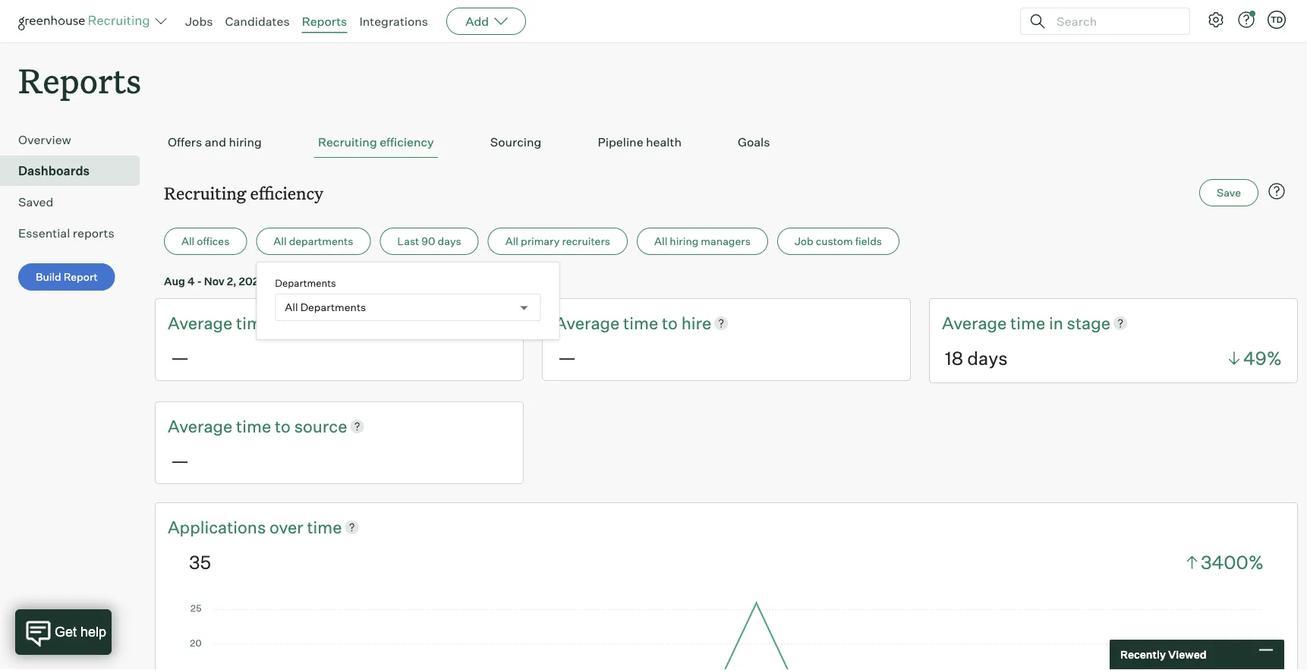 Task type: vqa. For each thing, say whether or not it's contained in the screenshot.
the rightmost Reports
yes



Task type: describe. For each thing, give the bounding box(es) containing it.
time for fill
[[236, 313, 271, 334]]

1 vertical spatial days
[[968, 347, 1008, 370]]

2 - from the left
[[366, 275, 371, 288]]

hire link
[[682, 312, 712, 335]]

build report
[[36, 270, 98, 284]]

average for source
[[168, 416, 233, 437]]

sourcing
[[490, 135, 542, 150]]

recruiting efficiency button
[[314, 127, 438, 158]]

efficiency inside recruiting efficiency button
[[380, 135, 434, 150]]

to link for source
[[275, 415, 294, 438]]

job
[[795, 235, 814, 248]]

2,
[[227, 275, 237, 288]]

jobs link
[[185, 14, 213, 29]]

all departments button
[[256, 228, 371, 255]]

pipeline
[[598, 135, 644, 150]]

last
[[398, 235, 419, 248]]

td
[[1271, 14, 1283, 25]]

report
[[64, 270, 98, 284]]

custom
[[816, 235, 853, 248]]

in
[[1049, 313, 1064, 334]]

all for all departments
[[285, 301, 298, 314]]

primary
[[521, 235, 560, 248]]

all for all primary recruiters
[[506, 235, 519, 248]]

time link for stage
[[1011, 312, 1049, 335]]

3400%
[[1201, 551, 1264, 574]]

xychart image
[[189, 599, 1264, 671]]

may
[[333, 275, 355, 288]]

fill
[[294, 313, 313, 334]]

1 vertical spatial hiring
[[670, 235, 699, 248]]

integrations link
[[359, 14, 428, 29]]

time for source
[[236, 416, 271, 437]]

source link
[[294, 415, 347, 438]]

all primary recruiters button
[[488, 228, 628, 255]]

in link
[[1049, 312, 1067, 335]]

sourcing button
[[487, 127, 546, 158]]

reports
[[73, 226, 114, 241]]

all hiring managers button
[[637, 228, 768, 255]]

td button
[[1268, 11, 1286, 29]]

all primary recruiters
[[506, 235, 611, 248]]

average link for hire
[[555, 312, 624, 335]]

offers and hiring
[[168, 135, 262, 150]]

recently
[[1121, 649, 1166, 662]]

essential reports
[[18, 226, 114, 241]]

stage
[[1067, 313, 1111, 334]]

managers
[[701, 235, 751, 248]]

fields
[[856, 235, 882, 248]]

reports link
[[302, 14, 347, 29]]

— for hire
[[558, 346, 576, 369]]

0 vertical spatial departments
[[275, 277, 336, 289]]

dashboards
[[18, 163, 90, 179]]

departments
[[289, 235, 353, 248]]

— for fill
[[171, 346, 189, 369]]

average for stage
[[942, 313, 1007, 334]]

goals
[[738, 135, 770, 150]]

faq image
[[1268, 182, 1286, 201]]

compared
[[268, 275, 318, 288]]

td button
[[1265, 8, 1289, 32]]

all offices button
[[164, 228, 247, 255]]

49%
[[1244, 347, 1283, 370]]

time for stage
[[1011, 313, 1046, 334]]

goals button
[[734, 127, 774, 158]]

overview link
[[18, 131, 134, 149]]

job custom fields button
[[778, 228, 900, 255]]

all offices
[[181, 235, 230, 248]]

1 vertical spatial reports
[[18, 58, 141, 103]]

candidates link
[[225, 14, 290, 29]]

last 90 days button
[[380, 228, 479, 255]]

offices
[[197, 235, 230, 248]]

average for hire
[[555, 313, 620, 334]]

offers and hiring button
[[164, 127, 266, 158]]

average time to for source
[[168, 416, 294, 437]]

fill link
[[294, 312, 313, 335]]

over link
[[270, 515, 307, 539]]

2 aug from the left
[[373, 275, 395, 288]]

average time in
[[942, 313, 1067, 334]]

applications
[[168, 517, 266, 537]]

overview
[[18, 132, 71, 147]]

and
[[205, 135, 226, 150]]

integrations
[[359, 14, 428, 29]]

add
[[466, 14, 489, 29]]

to left may
[[321, 275, 331, 288]]

3,
[[397, 275, 407, 288]]

saved
[[18, 195, 53, 210]]



Task type: locate. For each thing, give the bounding box(es) containing it.
1 horizontal spatial aug
[[373, 275, 395, 288]]

all for all hiring managers
[[655, 235, 668, 248]]

18
[[945, 347, 964, 370]]

all departments
[[274, 235, 353, 248]]

departments up all departments
[[275, 277, 336, 289]]

0 vertical spatial hiring
[[229, 135, 262, 150]]

to link
[[275, 312, 294, 335], [662, 312, 682, 335], [275, 415, 294, 438]]

job custom fields
[[795, 235, 882, 248]]

pipeline health button
[[594, 127, 686, 158]]

source
[[294, 416, 347, 437]]

over
[[270, 517, 304, 537]]

90
[[422, 235, 436, 248]]

0 vertical spatial recruiting
[[318, 135, 377, 150]]

time link for source
[[236, 415, 275, 438]]

time link
[[236, 312, 275, 335], [624, 312, 662, 335], [1011, 312, 1049, 335], [236, 415, 275, 438], [307, 515, 342, 539]]

days right 90 at the top left of page
[[438, 235, 462, 248]]

0 vertical spatial efficiency
[[380, 135, 434, 150]]

time link for hire
[[624, 312, 662, 335]]

0 horizontal spatial efficiency
[[250, 182, 324, 204]]

to link for fill
[[275, 312, 294, 335]]

1 vertical spatial departments
[[300, 301, 366, 314]]

1 horizontal spatial days
[[968, 347, 1008, 370]]

to left fill
[[275, 313, 291, 334]]

stage link
[[1067, 312, 1111, 335]]

average link
[[168, 312, 236, 335], [555, 312, 624, 335], [942, 312, 1011, 335], [168, 415, 236, 438]]

average for fill
[[168, 313, 233, 334]]

health
[[646, 135, 682, 150]]

6
[[357, 275, 364, 288]]

average link for stage
[[942, 312, 1011, 335]]

time left hire
[[624, 313, 659, 334]]

1 horizontal spatial efficiency
[[380, 135, 434, 150]]

recruiting
[[318, 135, 377, 150], [164, 182, 246, 204]]

days right 18 in the bottom of the page
[[968, 347, 1008, 370]]

1 horizontal spatial recruiting
[[318, 135, 377, 150]]

days inside button
[[438, 235, 462, 248]]

applications over
[[168, 517, 307, 537]]

0 vertical spatial recruiting efficiency
[[318, 135, 434, 150]]

applications link
[[168, 515, 270, 539]]

time link for fill
[[236, 312, 275, 335]]

average link for fill
[[168, 312, 236, 335]]

all left departments
[[274, 235, 287, 248]]

tab list
[[164, 127, 1289, 158]]

jobs
[[185, 14, 213, 29]]

time link left hire link
[[624, 312, 662, 335]]

1 horizontal spatial -
[[366, 275, 371, 288]]

all for all offices
[[181, 235, 195, 248]]

aug left "3,"
[[373, 275, 395, 288]]

build
[[36, 270, 61, 284]]

1 horizontal spatial reports
[[302, 14, 347, 29]]

1 vertical spatial recruiting efficiency
[[164, 182, 324, 204]]

time right over
[[307, 517, 342, 537]]

viewed
[[1169, 649, 1207, 662]]

hiring inside tab list
[[229, 135, 262, 150]]

to left hire
[[662, 313, 678, 334]]

1 vertical spatial recruiting
[[164, 182, 246, 204]]

average link for source
[[168, 415, 236, 438]]

1 2023 from the left
[[239, 275, 266, 288]]

0 vertical spatial days
[[438, 235, 462, 248]]

0 horizontal spatial days
[[438, 235, 462, 248]]

build report button
[[18, 264, 115, 291]]

1 aug from the left
[[164, 275, 185, 288]]

essential
[[18, 226, 70, 241]]

2 2023 from the left
[[409, 275, 436, 288]]

hire
[[682, 313, 712, 334]]

time left source
[[236, 416, 271, 437]]

recruiting efficiency inside button
[[318, 135, 434, 150]]

time down 2,
[[236, 313, 271, 334]]

recruiting inside button
[[318, 135, 377, 150]]

reports
[[302, 14, 347, 29], [18, 58, 141, 103]]

- right '6'
[[366, 275, 371, 288]]

0 horizontal spatial hiring
[[229, 135, 262, 150]]

recruiting efficiency
[[318, 135, 434, 150], [164, 182, 324, 204]]

to for fill
[[275, 313, 291, 334]]

nov
[[204, 275, 225, 288]]

aug 4 - nov 2, 2023 compared to may 6 - aug 3, 2023
[[164, 275, 436, 288]]

recently viewed
[[1121, 649, 1207, 662]]

0 horizontal spatial aug
[[164, 275, 185, 288]]

offers
[[168, 135, 202, 150]]

reports down greenhouse recruiting image
[[18, 58, 141, 103]]

time link left the fill link
[[236, 312, 275, 335]]

departments
[[275, 277, 336, 289], [300, 301, 366, 314]]

4
[[187, 275, 195, 288]]

— for source
[[171, 449, 189, 472]]

save
[[1217, 186, 1242, 199]]

1 horizontal spatial hiring
[[670, 235, 699, 248]]

time link left stage link
[[1011, 312, 1049, 335]]

time for hire
[[624, 313, 659, 334]]

time
[[236, 313, 271, 334], [624, 313, 659, 334], [1011, 313, 1046, 334], [236, 416, 271, 437], [307, 517, 342, 537]]

to
[[321, 275, 331, 288], [275, 313, 291, 334], [662, 313, 678, 334], [275, 416, 291, 437]]

to left source
[[275, 416, 291, 437]]

all left primary
[[506, 235, 519, 248]]

hiring right and
[[229, 135, 262, 150]]

2023 right "3,"
[[409, 275, 436, 288]]

departments down may
[[300, 301, 366, 314]]

all hiring managers
[[655, 235, 751, 248]]

saved link
[[18, 193, 134, 211]]

average time to
[[168, 313, 294, 334], [555, 313, 682, 334], [168, 416, 294, 437]]

greenhouse recruiting image
[[18, 12, 155, 30]]

tab list containing offers and hiring
[[164, 127, 1289, 158]]

all left offices
[[181, 235, 195, 248]]

configure image
[[1207, 11, 1226, 29]]

0 vertical spatial reports
[[302, 14, 347, 29]]

aug left '4'
[[164, 275, 185, 288]]

recruiters
[[562, 235, 611, 248]]

average time to for fill
[[168, 313, 294, 334]]

all
[[181, 235, 195, 248], [274, 235, 287, 248], [506, 235, 519, 248], [655, 235, 668, 248], [285, 301, 298, 314]]

time link right over
[[307, 515, 342, 539]]

0 horizontal spatial reports
[[18, 58, 141, 103]]

1 horizontal spatial 2023
[[409, 275, 436, 288]]

to for hire
[[662, 313, 678, 334]]

aug
[[164, 275, 185, 288], [373, 275, 395, 288]]

all for all departments
[[274, 235, 287, 248]]

last 90 days
[[398, 235, 462, 248]]

0 horizontal spatial 2023
[[239, 275, 266, 288]]

days
[[438, 235, 462, 248], [968, 347, 1008, 370]]

pipeline health
[[598, 135, 682, 150]]

add button
[[447, 8, 526, 35]]

0 horizontal spatial -
[[197, 275, 202, 288]]

0 horizontal spatial recruiting
[[164, 182, 246, 204]]

2023 right 2,
[[239, 275, 266, 288]]

to link for hire
[[662, 312, 682, 335]]

2023
[[239, 275, 266, 288], [409, 275, 436, 288]]

dashboards link
[[18, 162, 134, 180]]

candidates
[[225, 14, 290, 29]]

all down compared
[[285, 301, 298, 314]]

to for source
[[275, 416, 291, 437]]

1 - from the left
[[197, 275, 202, 288]]

18 days
[[945, 347, 1008, 370]]

-
[[197, 275, 202, 288], [366, 275, 371, 288]]

35
[[189, 551, 211, 574]]

all departments
[[285, 301, 366, 314]]

average time to for hire
[[555, 313, 682, 334]]

time link left source link
[[236, 415, 275, 438]]

save button
[[1200, 179, 1259, 207]]

1 vertical spatial efficiency
[[250, 182, 324, 204]]

essential reports link
[[18, 224, 134, 242]]

- right '4'
[[197, 275, 202, 288]]

time left in
[[1011, 313, 1046, 334]]

Search text field
[[1053, 10, 1176, 32]]

hiring left managers
[[670, 235, 699, 248]]

efficiency
[[380, 135, 434, 150], [250, 182, 324, 204]]

reports right candidates "link"
[[302, 14, 347, 29]]

all left managers
[[655, 235, 668, 248]]



